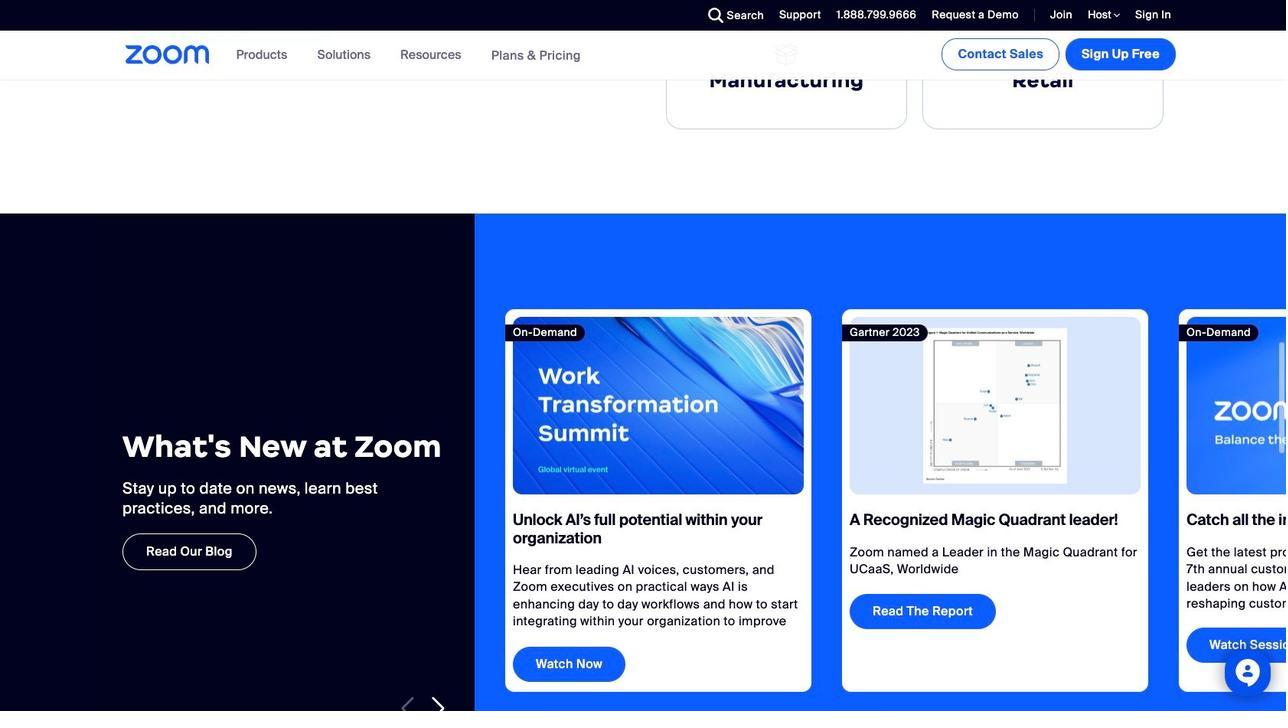 Task type: vqa. For each thing, say whether or not it's contained in the screenshot.
Show and Tell with a Twist element
no



Task type: locate. For each thing, give the bounding box(es) containing it.
unlock ai's full potential within your organization image
[[513, 317, 804, 495]]

banner
[[107, 31, 1180, 80]]

zoom logo image
[[126, 45, 210, 64]]

tab list
[[659, 0, 1172, 137]]

1 / 5 element
[[506, 309, 812, 692]]



Task type: describe. For each thing, give the bounding box(es) containing it.
2 / 5 element
[[843, 309, 1149, 692]]

a recognized magic quadrant leader! image
[[850, 317, 1141, 495]]

3 / 5 element
[[1180, 309, 1287, 692]]

catch all the innovation from zoomtopia image
[[1187, 317, 1287, 495]]

product information navigation
[[225, 31, 593, 80]]

meetings navigation
[[939, 31, 1180, 74]]



